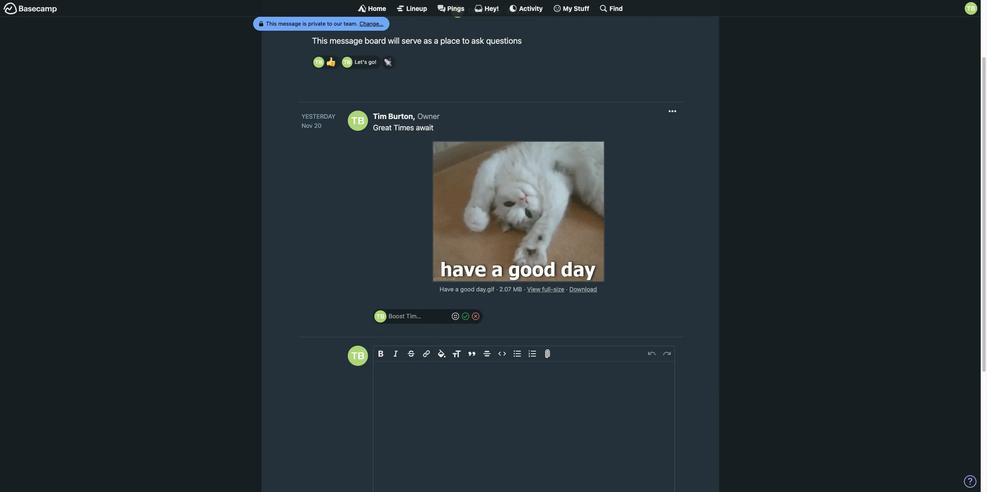 Task type: describe. For each thing, give the bounding box(es) containing it.
1 horizontal spatial nov
[[508, 7, 520, 15]]

yesterday link
[[302, 112, 340, 121]]

0 vertical spatial a
[[434, 36, 439, 46]]

await
[[416, 123, 434, 132]]

tim for tim burton , owner
[[373, 112, 387, 121]]

find
[[610, 4, 623, 12]]

2.07
[[500, 286, 512, 293]]

is
[[303, 20, 307, 27]]

size
[[554, 286, 565, 293]]

will
[[388, 36, 400, 46]]

20 inside yesterday nov 20
[[314, 122, 322, 129]]

board
[[365, 36, 386, 46]]

have a good day.gif 2.07 mb view full-size
[[440, 286, 565, 293]]

my stuff button
[[553, 4, 590, 13]]

change… link
[[360, 20, 384, 27]]

lineup
[[406, 4, 427, 12]]

let's go!
[[355, 59, 377, 65]]

tim burton image inside tim b. boosted the message with '👍' element
[[313, 57, 324, 68]]

message for board
[[330, 36, 363, 46]]

👍
[[326, 57, 336, 67]]

activity link
[[509, 4, 543, 13]]

yesterday element
[[302, 112, 336, 121]]

1 vertical spatial nov 20 element
[[302, 122, 322, 129]]

this for this message is private to our team. change…
[[266, 20, 277, 27]]

hey!
[[485, 4, 499, 12]]

home
[[368, 4, 386, 12]]

switch accounts image
[[3, 2, 57, 15]]

view
[[527, 286, 541, 293]]

tim burton image inside main element
[[965, 2, 978, 15]]

tim burton
[[467, 7, 501, 15]]

pings
[[447, 4, 465, 12]]

hey! button
[[475, 4, 499, 13]]

my
[[563, 4, 572, 12]]

add a boost element
[[374, 310, 450, 323]]

yesterday nov 20
[[302, 113, 336, 129]]

home link
[[358, 4, 386, 13]]

great
[[373, 123, 392, 132]]

message for is
[[278, 20, 301, 27]]

good
[[460, 286, 475, 293]]

0 vertical spatial 20
[[522, 7, 530, 15]]

nov 20 link
[[302, 121, 340, 130]]

download link
[[570, 286, 597, 293]]

Type your comment here… text field
[[374, 362, 675, 492]]

burton for tim burton
[[481, 7, 501, 15]]

0 vertical spatial to
[[327, 20, 332, 27]]

yesterday
[[302, 113, 336, 120]]

,
[[413, 112, 416, 121]]

tim for tim burton
[[467, 7, 479, 15]]

place
[[441, 36, 460, 46]]

burton for tim burton , owner
[[388, 112, 413, 121]]

team.
[[344, 20, 358, 27]]

day.gif
[[476, 286, 495, 293]]

tim b. boosted the message with '👍' element
[[312, 55, 340, 69]]



Task type: locate. For each thing, give the bounding box(es) containing it.
serve
[[402, 36, 422, 46]]

20
[[522, 7, 530, 15], [314, 122, 322, 129]]

this message is private to our team. change…
[[266, 20, 384, 27]]

tim b. boosted the message with 'let's go!' element
[[341, 55, 381, 69]]

tim
[[467, 7, 479, 15], [373, 112, 387, 121]]

tim right pings
[[467, 7, 479, 15]]

burton left the nov 20
[[481, 7, 501, 15]]

message left is
[[278, 20, 301, 27]]

Boost Tim… text field
[[389, 310, 450, 323]]

owner
[[418, 112, 440, 121]]

zoom have a good day.gif image
[[433, 142, 604, 282]]

burton
[[481, 7, 501, 15], [388, 112, 413, 121]]

tim up great
[[373, 112, 387, 121]]

1 horizontal spatial to
[[462, 36, 470, 46]]

this down private
[[312, 36, 328, 46]]

1 vertical spatial a
[[455, 286, 459, 293]]

ask
[[472, 36, 484, 46]]

tim burton image
[[374, 310, 387, 323]]

1 vertical spatial burton
[[388, 112, 413, 121]]

0 vertical spatial nov
[[508, 7, 520, 15]]

have
[[440, 286, 454, 293]]

great times await
[[373, 123, 434, 132]]

0 vertical spatial burton
[[481, 7, 501, 15]]

a right as
[[434, 36, 439, 46]]

0 horizontal spatial nov 20 element
[[302, 122, 322, 129]]

my stuff
[[563, 4, 590, 12]]

nov 20 element down yesterday element
[[302, 122, 322, 129]]

lineup link
[[396, 4, 427, 13]]

0 horizontal spatial nov
[[302, 122, 313, 129]]

change…
[[360, 20, 384, 27]]

message down team.
[[330, 36, 363, 46]]

20 down yesterday element
[[314, 122, 322, 129]]

main element
[[0, 0, 981, 17]]

message
[[278, 20, 301, 27], [330, 36, 363, 46]]

0 horizontal spatial a
[[434, 36, 439, 46]]

0 horizontal spatial this
[[266, 20, 277, 27]]

activity
[[519, 4, 543, 12]]

full-
[[542, 286, 554, 293]]

mb
[[513, 286, 522, 293]]

0 horizontal spatial tim
[[373, 112, 387, 121]]

0 horizontal spatial 20
[[314, 122, 322, 129]]

1 horizontal spatial message
[[330, 36, 363, 46]]

questions
[[486, 36, 522, 46]]

1 vertical spatial tim
[[373, 112, 387, 121]]

1 vertical spatial to
[[462, 36, 470, 46]]

go!
[[369, 59, 377, 65]]

1 horizontal spatial nov 20 element
[[508, 7, 530, 15]]

this left is
[[266, 20, 277, 27]]

private
[[308, 20, 326, 27]]

nov inside yesterday nov 20
[[302, 122, 313, 129]]

0 horizontal spatial message
[[278, 20, 301, 27]]

to left ask
[[462, 36, 470, 46]]

20 right hey!
[[522, 7, 530, 15]]

1 vertical spatial 20
[[314, 122, 322, 129]]

view full-size link
[[527, 286, 565, 293]]

tim burton image inside tim b. boosted the message with 'let's go!' element
[[342, 57, 353, 68]]

a right have
[[455, 286, 459, 293]]

1 horizontal spatial a
[[455, 286, 459, 293]]

1 vertical spatial this
[[312, 36, 328, 46]]

this
[[266, 20, 277, 27], [312, 36, 328, 46]]

this message board will serve as a place to ask questions
[[312, 36, 522, 46]]

download
[[570, 286, 597, 293]]

tim burton image
[[965, 2, 978, 15], [451, 5, 464, 18], [313, 57, 324, 68], [342, 57, 353, 68], [348, 111, 368, 131], [348, 346, 368, 366]]

stuff
[[574, 4, 590, 12]]

0 vertical spatial tim
[[467, 7, 479, 15]]

nov 20
[[508, 7, 530, 15]]

1 horizontal spatial this
[[312, 36, 328, 46]]

1 horizontal spatial tim
[[467, 7, 479, 15]]

times
[[394, 123, 414, 132]]

0 horizontal spatial burton
[[388, 112, 413, 121]]

Submit submit
[[460, 312, 472, 321]]

0 vertical spatial nov 20 element
[[508, 7, 530, 15]]

to
[[327, 20, 332, 27], [462, 36, 470, 46]]

nov right hey!
[[508, 7, 520, 15]]

as
[[424, 36, 432, 46]]

nov 20 element right hey!
[[508, 7, 530, 15]]

0 vertical spatial this
[[266, 20, 277, 27]]

0 vertical spatial message
[[278, 20, 301, 27]]

1 vertical spatial nov
[[302, 122, 313, 129]]

find button
[[600, 4, 623, 13]]

our
[[334, 20, 342, 27]]

1 horizontal spatial 20
[[522, 7, 530, 15]]

to left "our"
[[327, 20, 332, 27]]

1 vertical spatial message
[[330, 36, 363, 46]]

nov
[[508, 7, 520, 15], [302, 122, 313, 129]]

pings button
[[437, 4, 465, 13]]

0 horizontal spatial to
[[327, 20, 332, 27]]

nov down yesterday element
[[302, 122, 313, 129]]

a
[[434, 36, 439, 46], [455, 286, 459, 293]]

let's
[[355, 59, 367, 65]]

this for this message board will serve as a place to ask questions
[[312, 36, 328, 46]]

burton up "great times await"
[[388, 112, 413, 121]]

tim burton , owner
[[373, 112, 440, 121]]

nov 20 element
[[508, 7, 530, 15], [302, 122, 322, 129]]

1 horizontal spatial burton
[[481, 7, 501, 15]]



Task type: vqa. For each thing, say whether or not it's contained in the screenshot.
30 for leftmost 30 "button"
no



